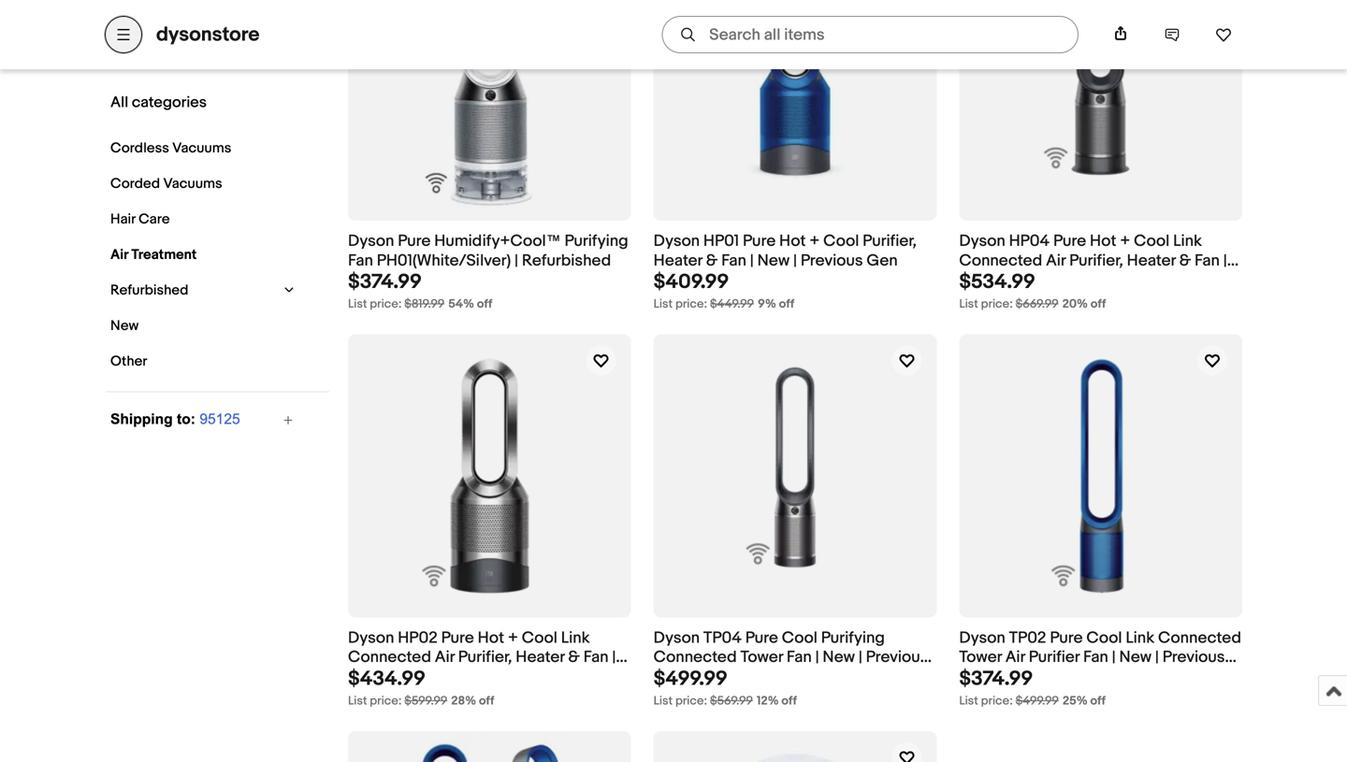 Task type: vqa. For each thing, say whether or not it's contained in the screenshot.
Donner
no



Task type: locate. For each thing, give the bounding box(es) containing it.
1 horizontal spatial refurbished
[[522, 251, 611, 271]]

2 horizontal spatial gen
[[960, 668, 991, 688]]

hot inside dyson hp02 pure hot + cool link connected air purifier, heater & fan | new |
[[478, 629, 505, 649]]

2 horizontal spatial previous
[[1163, 648, 1226, 668]]

dyson am11 pure cool tower purifier & fan : quick view image
[[349, 733, 630, 763]]

off inside $374.99 list price: $819.99 54% off
[[477, 297, 493, 312]]

purifier, inside dyson hp01 pure hot + cool purifier, heater & fan | new | previous gen
[[863, 232, 917, 251]]

1 horizontal spatial purifying
[[822, 629, 885, 649]]

dyson hp02 pure hot + cool link connected air purifier, heater & fan | new | button
[[348, 629, 632, 688]]

0 horizontal spatial hot
[[478, 629, 505, 649]]

+ inside dyson hp02 pure hot + cool link connected air purifier, heater & fan | new |
[[508, 629, 518, 649]]

list for $499.99 list price: $569.99 12% off
[[654, 695, 673, 709]]

+ inside the dyson hp04 pure hot + cool link connected air purifier, heater & fan | new |
[[1121, 232, 1131, 251]]

0 vertical spatial $374.99
[[348, 270, 422, 295]]

0 horizontal spatial $499.99
[[654, 667, 728, 692]]

1 vertical spatial purifying
[[822, 629, 885, 649]]

price: down the $534.99 at the right of the page
[[982, 297, 1014, 312]]

treatment
[[131, 247, 197, 263]]

dyson for dyson pure humidify+cool™ purifying fan ph01(white/silver) | refurbished
[[348, 232, 394, 251]]

connected inside the dyson tp02 pure cool link connected tower air purifier fan | new | previous gen
[[1159, 629, 1242, 649]]

heater inside dyson hp02 pure hot + cool link connected air purifier, heater & fan | new |
[[516, 648, 565, 668]]

list for $374.99 list price: $819.99 54% off
[[348, 297, 367, 312]]

off for $434.99 list price: $599.99 28% off
[[479, 695, 495, 709]]

& inside dyson hp01 pure hot + cool purifier, heater & fan | new | previous gen
[[706, 251, 718, 271]]

1 horizontal spatial heater
[[654, 251, 703, 271]]

air up $599.99
[[435, 648, 455, 668]]

dyson hp01 pure hot + cool purifier, heater & fan | new | previous gen
[[654, 232, 917, 271]]

$374.99 down 'tp02'
[[960, 667, 1034, 692]]

purifying
[[565, 232, 629, 251], [822, 629, 885, 649]]

54%
[[449, 297, 475, 312]]

0 horizontal spatial tower
[[741, 648, 784, 668]]

gen
[[867, 251, 898, 271], [654, 668, 685, 688], [960, 668, 991, 688]]

pure for dyson hp01 pure hot + cool purifier, heater & fan | new | previous gen
[[743, 232, 776, 251]]

new
[[758, 251, 790, 271], [960, 271, 992, 290], [110, 318, 139, 335], [823, 648, 856, 668], [1120, 648, 1152, 668], [348, 668, 381, 688]]

off inside $374.99 list price: $499.99 25% off
[[1091, 695, 1106, 709]]

dyson up $374.99 list price: $819.99 54% off
[[348, 232, 394, 251]]

&
[[706, 251, 718, 271], [1180, 251, 1192, 271], [569, 648, 580, 668]]

price: inside $374.99 list price: $499.99 25% off
[[982, 695, 1014, 709]]

dyson inside dyson hp02 pure hot + cool link connected air purifier, heater & fan | new |
[[348, 629, 394, 649]]

$374.99 for $374.99 list price: $499.99 25% off
[[960, 667, 1034, 692]]

dyson
[[348, 232, 394, 251], [654, 232, 700, 251], [960, 232, 1006, 251], [348, 629, 394, 649], [654, 629, 700, 649], [960, 629, 1006, 649]]

0 horizontal spatial link
[[561, 629, 590, 649]]

$374.99
[[348, 270, 422, 295], [960, 667, 1034, 692]]

$449.99
[[710, 297, 755, 312]]

gen inside dyson tp04 pure cool purifying connected tower fan | new | previous gen
[[654, 668, 685, 688]]

off right the 28%
[[479, 695, 495, 709]]

hot
[[780, 232, 806, 251], [1090, 232, 1117, 251], [478, 629, 505, 649]]

pure for dyson hp02 pure hot + cool link connected air purifier, heater & fan | new |
[[441, 629, 474, 649]]

off inside the $409.99 list price: $449.99 9% off
[[779, 297, 795, 312]]

pure up $374.99 list price: $819.99 54% off
[[398, 232, 431, 251]]

$499.99 up "$569.99" at the right bottom of page
[[654, 667, 728, 692]]

2 horizontal spatial purifier,
[[1070, 251, 1124, 271]]

previous inside the dyson tp02 pure cool link connected tower air purifier fan | new | previous gen
[[1163, 648, 1226, 668]]

pure right 'tp02'
[[1051, 629, 1083, 649]]

purifying inside dyson tp04 pure cool purifying connected tower fan | new | previous gen
[[822, 629, 885, 649]]

$374.99 inside $374.99 list price: $819.99 54% off
[[348, 270, 422, 295]]

list inside $534.99 list price: $669.99 20% off
[[960, 297, 979, 312]]

1 horizontal spatial $499.99
[[1016, 695, 1060, 709]]

vacuums
[[172, 140, 232, 157], [163, 176, 222, 192]]

dysonstore link
[[156, 22, 260, 47]]

$569.99
[[710, 695, 753, 709]]

$499.99
[[654, 667, 728, 692], [1016, 695, 1060, 709]]

tower left 'tp02'
[[960, 648, 1002, 668]]

$499.99 left 25%
[[1016, 695, 1060, 709]]

price: inside the $409.99 list price: $449.99 9% off
[[676, 297, 708, 312]]

0 horizontal spatial &
[[569, 648, 580, 668]]

heater
[[654, 251, 703, 271], [1128, 251, 1176, 271], [516, 648, 565, 668]]

tower
[[741, 648, 784, 668], [960, 648, 1002, 668]]

1 horizontal spatial +
[[810, 232, 820, 251]]

tower inside the dyson tp02 pure cool link connected tower air purifier fan | new | previous gen
[[960, 648, 1002, 668]]

1 vertical spatial refurbished
[[110, 282, 189, 299]]

$534.99 list price: $669.99 20% off
[[960, 270, 1107, 312]]

off right 25%
[[1091, 695, 1106, 709]]

0 horizontal spatial +
[[508, 629, 518, 649]]

heater inside the dyson hp04 pure hot + cool link connected air purifier, heater & fan | new |
[[1128, 251, 1176, 271]]

off
[[477, 297, 493, 312], [779, 297, 795, 312], [1091, 297, 1107, 312], [479, 695, 495, 709], [782, 695, 797, 709], [1091, 695, 1106, 709]]

gen inside dyson hp01 pure hot + cool purifier, heater & fan | new | previous gen
[[867, 251, 898, 271]]

price: down $409.99
[[676, 297, 708, 312]]

new inside dyson hp01 pure hot + cool purifier, heater & fan | new | previous gen
[[758, 251, 790, 271]]

hot for $409.99
[[780, 232, 806, 251]]

0 vertical spatial purifying
[[565, 232, 629, 251]]

+
[[810, 232, 820, 251], [1121, 232, 1131, 251], [508, 629, 518, 649]]

vacuums for corded vacuums
[[163, 176, 222, 192]]

pure right 'hp04'
[[1054, 232, 1087, 251]]

cordless vacuums link
[[106, 135, 288, 161]]

hot inside dyson hp01 pure hot + cool purifier, heater & fan | new | previous gen
[[780, 232, 806, 251]]

price: inside $374.99 list price: $819.99 54% off
[[370, 297, 402, 312]]

new inside 'link'
[[110, 318, 139, 335]]

dyson up $409.99
[[654, 232, 700, 251]]

off right the 20%
[[1091, 297, 1107, 312]]

0 horizontal spatial refurbished
[[110, 282, 189, 299]]

link for dyson hp04 pure hot + cool link connected air purifier, heater & fan | new |
[[1174, 232, 1203, 251]]

1 horizontal spatial link
[[1126, 629, 1155, 649]]

pure inside dyson tp04 pure cool purifying connected tower fan | new | previous gen
[[746, 629, 779, 649]]

1 tower from the left
[[741, 648, 784, 668]]

1 horizontal spatial previous
[[866, 648, 929, 668]]

price: left $819.99
[[370, 297, 402, 312]]

0 vertical spatial refurbished
[[522, 251, 611, 271]]

pure right hp01
[[743, 232, 776, 251]]

dyson inside dyson tp04 pure cool purifying connected tower fan | new | previous gen
[[654, 629, 700, 649]]

0 vertical spatial vacuums
[[172, 140, 232, 157]]

link inside dyson hp02 pure hot + cool link connected air purifier, heater & fan | new |
[[561, 629, 590, 649]]

air up $669.99
[[1047, 251, 1066, 271]]

link inside the dyson tp02 pure cool link connected tower air purifier fan | new | previous gen
[[1126, 629, 1155, 649]]

2 horizontal spatial hot
[[1090, 232, 1117, 251]]

0 horizontal spatial $374.99
[[348, 270, 422, 295]]

connected
[[960, 251, 1043, 271], [1159, 629, 1242, 649], [348, 648, 431, 668], [654, 648, 737, 668]]

dyson tp02 pure cool link connected tower air purifier fan | new | previous gen : quick view image
[[1008, 336, 1195, 617]]

fan inside the dyson tp02 pure cool link connected tower air purifier fan | new | previous gen
[[1084, 648, 1109, 668]]

2 horizontal spatial &
[[1180, 251, 1192, 271]]

categories
[[132, 94, 207, 112]]

price: left "$569.99" at the right bottom of page
[[676, 695, 708, 709]]

dyson tp02 pure cool link connected tower air purifier fan | new | previous gen
[[960, 629, 1242, 688]]

save this seller dysonofficial image
[[1216, 26, 1233, 43]]

list for $374.99 list price: $499.99 25% off
[[960, 695, 979, 709]]

pure inside dyson hp02 pure hot + cool link connected air purifier, heater & fan | new |
[[441, 629, 474, 649]]

$374.99 list price: $499.99 25% off
[[960, 667, 1106, 709]]

price: for $374.99 list price: $499.99 25% off
[[982, 695, 1014, 709]]

air inside the dyson tp02 pure cool link connected tower air purifier fan | new | previous gen
[[1006, 648, 1026, 668]]

off for $534.99 list price: $669.99 20% off
[[1091, 297, 1107, 312]]

new inside the dyson hp04 pure hot + cool link connected air purifier, heater & fan | new |
[[960, 271, 992, 290]]

all
[[110, 94, 128, 112]]

all categories link
[[106, 89, 295, 117]]

dyson up the $534.99 at the right of the page
[[960, 232, 1006, 251]]

pure for dyson tp02 pure cool link connected tower air purifier fan | new | previous gen
[[1051, 629, 1083, 649]]

20%
[[1063, 297, 1089, 312]]

$374.99 inside $374.99 list price: $499.99 25% off
[[960, 667, 1034, 692]]

& for dyson hp02 pure hot + cool link connected air purifier, heater & fan | new |
[[569, 648, 580, 668]]

1 horizontal spatial tower
[[960, 648, 1002, 668]]

cool inside the dyson hp04 pure hot + cool link connected air purifier, heater & fan | new |
[[1135, 232, 1170, 251]]

previous
[[801, 251, 864, 271], [866, 648, 929, 668], [1163, 648, 1226, 668]]

link for dyson hp02 pure hot + cool link connected air purifier, heater & fan | new |
[[561, 629, 590, 649]]

& inside dyson hp02 pure hot + cool link connected air purifier, heater & fan | new |
[[569, 648, 580, 668]]

1 vertical spatial vacuums
[[163, 176, 222, 192]]

dyson inside the dyson tp02 pure cool link connected tower air purifier fan | new | previous gen
[[960, 629, 1006, 649]]

purifier,
[[863, 232, 917, 251], [1070, 251, 1124, 271], [458, 648, 512, 668]]

other
[[110, 353, 147, 370]]

previous for purifier,
[[801, 251, 864, 271]]

off right the 54%
[[477, 297, 493, 312]]

$409.99
[[654, 270, 729, 295]]

dyson pure humidify+cool™ purifying fan ph01(white/silver) | refurbished button
[[348, 232, 632, 271]]

cool for dyson hp02 pure hot + cool link connected air purifier, heater & fan | new |
[[522, 629, 558, 649]]

air down hair
[[110, 247, 128, 263]]

link
[[1174, 232, 1203, 251], [561, 629, 590, 649], [1126, 629, 1155, 649]]

12%
[[757, 695, 779, 709]]

price: for $499.99 list price: $569.99 12% off
[[676, 695, 708, 709]]

off right 12%
[[782, 695, 797, 709]]

tower for $374.99
[[960, 648, 1002, 668]]

purifier
[[1029, 648, 1080, 668]]

list inside the $409.99 list price: $449.99 9% off
[[654, 297, 673, 312]]

1 vertical spatial $374.99
[[960, 667, 1034, 692]]

connected inside dyson tp04 pure cool purifying connected tower fan | new | previous gen
[[654, 648, 737, 668]]

air left purifier
[[1006, 648, 1026, 668]]

hot right hp02
[[478, 629, 505, 649]]

list inside $499.99 list price: $569.99 12% off
[[654, 695, 673, 709]]

off right 9%
[[779, 297, 795, 312]]

link inside the dyson hp04 pure hot + cool link connected air purifier, heater & fan | new |
[[1174, 232, 1203, 251]]

corded vacuums link
[[106, 171, 288, 197]]

dyson for dyson hp02 pure hot + cool link connected air purifier, heater & fan | new |
[[348, 629, 394, 649]]

dyson tp04 pure cool purifying connected tower fan | new | previous gen : quick view image
[[702, 336, 889, 617]]

shipping
[[110, 411, 173, 428]]

1 horizontal spatial hot
[[780, 232, 806, 251]]

28%
[[451, 695, 477, 709]]

previous for tower
[[1163, 648, 1226, 668]]

25%
[[1063, 695, 1088, 709]]

1 horizontal spatial purifier,
[[863, 232, 917, 251]]

dyson pure humidify+cool™ purifying fan ph01(white/silver) | refurbished : quick view image
[[349, 0, 630, 220]]

connected inside dyson hp02 pure hot + cool link connected air purifier, heater & fan | new |
[[348, 648, 431, 668]]

off inside $534.99 list price: $669.99 20% off
[[1091, 297, 1107, 312]]

0 horizontal spatial heater
[[516, 648, 565, 668]]

price: inside $534.99 list price: $669.99 20% off
[[982, 297, 1014, 312]]

pure inside the dyson tp02 pure cool link connected tower air purifier fan | new | previous gen
[[1051, 629, 1083, 649]]

price:
[[370, 297, 402, 312], [676, 297, 708, 312], [982, 297, 1014, 312], [370, 695, 402, 709], [676, 695, 708, 709], [982, 695, 1014, 709]]

cool for dyson hp04 pure hot + cool link connected air purifier, heater & fan | new |
[[1135, 232, 1170, 251]]

dyson inside the dyson hp04 pure hot + cool link connected air purifier, heater & fan | new |
[[960, 232, 1006, 251]]

+ inside dyson hp01 pure hot + cool purifier, heater & fan | new | previous gen
[[810, 232, 820, 251]]

pure
[[398, 232, 431, 251], [743, 232, 776, 251], [1054, 232, 1087, 251], [441, 629, 474, 649], [746, 629, 779, 649], [1051, 629, 1083, 649]]

gen for tower
[[960, 668, 991, 688]]

pure right tp04
[[746, 629, 779, 649]]

hot inside the dyson hp04 pure hot + cool link connected air purifier, heater & fan | new |
[[1090, 232, 1117, 251]]

dyson hp01 pure hot + cool purifier, heater & fan | new | previous gen button
[[654, 232, 937, 271]]

dyson inside dyson hp01 pure hot + cool purifier, heater & fan | new | previous gen
[[654, 232, 700, 251]]

new inside dyson tp04 pure cool purifying connected tower fan | new | previous gen
[[823, 648, 856, 668]]

price: for $534.99 list price: $669.99 20% off
[[982, 297, 1014, 312]]

air
[[110, 247, 128, 263], [1047, 251, 1066, 271], [435, 648, 455, 668], [1006, 648, 1026, 668]]

dyson for dyson hp01 pure hot + cool purifier, heater & fan | new | previous gen
[[654, 232, 700, 251]]

hair care link
[[106, 206, 288, 233]]

0 vertical spatial $499.99
[[654, 667, 728, 692]]

corded
[[110, 176, 160, 192]]

previous inside dyson hp01 pure hot + cool purifier, heater & fan | new | previous gen
[[801, 251, 864, 271]]

air treatment link
[[106, 242, 288, 268]]

& for dyson hp04 pure hot + cool link connected air purifier, heater & fan | new |
[[1180, 251, 1192, 271]]

purifier, inside the dyson hp04 pure hot + cool link connected air purifier, heater & fan | new |
[[1070, 251, 1124, 271]]

0 horizontal spatial previous
[[801, 251, 864, 271]]

list inside the $434.99 list price: $599.99 28% off
[[348, 695, 367, 709]]

+ for $534.99
[[1121, 232, 1131, 251]]

$374.99 up $819.99
[[348, 270, 422, 295]]

cool inside dyson hp02 pure hot + cool link connected air purifier, heater & fan | new |
[[522, 629, 558, 649]]

air inside dyson hp02 pure hot + cool link connected air purifier, heater & fan | new |
[[435, 648, 455, 668]]

price: inside $499.99 list price: $569.99 12% off
[[676, 695, 708, 709]]

purifier, inside dyson hp02 pure hot + cool link connected air purifier, heater & fan | new |
[[458, 648, 512, 668]]

& inside the dyson hp04 pure hot + cool link connected air purifier, heater & fan | new |
[[1180, 251, 1192, 271]]

|
[[515, 251, 519, 271], [751, 251, 754, 271], [794, 251, 797, 271], [1224, 251, 1228, 271], [996, 271, 999, 290], [613, 648, 616, 668], [816, 648, 820, 668], [859, 648, 863, 668], [1113, 648, 1116, 668], [1156, 648, 1160, 668], [384, 668, 388, 688]]

dyson left 'tp02'
[[960, 629, 1006, 649]]

cool inside dyson hp01 pure hot + cool purifier, heater & fan | new | previous gen
[[824, 232, 860, 251]]

cool
[[824, 232, 860, 251], [1135, 232, 1170, 251], [522, 629, 558, 649], [782, 629, 818, 649], [1087, 629, 1123, 649]]

tower up 12%
[[741, 648, 784, 668]]

off inside $499.99 list price: $569.99 12% off
[[782, 695, 797, 709]]

fan
[[348, 251, 373, 271], [722, 251, 747, 271], [1195, 251, 1221, 271], [584, 648, 609, 668], [787, 648, 812, 668], [1084, 648, 1109, 668]]

new inside the dyson tp02 pure cool link connected tower air purifier fan | new | previous gen
[[1120, 648, 1152, 668]]

pure inside the dyson hp04 pure hot + cool link connected air purifier, heater & fan | new |
[[1054, 232, 1087, 251]]

pure right hp02
[[441, 629, 474, 649]]

tower inside dyson tp04 pure cool purifying connected tower fan | new | previous gen
[[741, 648, 784, 668]]

dyson hp04 pure hot + cool link connected air purifier, heater & fan | new | button
[[960, 232, 1243, 290]]

fan inside dyson pure humidify+cool™ purifying fan ph01(white/silver) | refurbished
[[348, 251, 373, 271]]

cool inside dyson tp04 pure cool purifying connected tower fan | new | previous gen
[[782, 629, 818, 649]]

pure inside dyson hp01 pure hot + cool purifier, heater & fan | new | previous gen
[[743, 232, 776, 251]]

1 vertical spatial $499.99
[[1016, 695, 1060, 709]]

price: inside the $434.99 list price: $599.99 28% off
[[370, 695, 402, 709]]

gen inside the dyson tp02 pure cool link connected tower air purifier fan | new | previous gen
[[960, 668, 991, 688]]

0 horizontal spatial purifying
[[565, 232, 629, 251]]

hair care
[[110, 211, 170, 228]]

off inside the $434.99 list price: $599.99 28% off
[[479, 695, 495, 709]]

$409.99 list price: $449.99 9% off
[[654, 270, 795, 312]]

vacuums up 'corded vacuums' link
[[172, 140, 232, 157]]

hot right 'hp04'
[[1090, 232, 1117, 251]]

list
[[348, 297, 367, 312], [654, 297, 673, 312], [960, 297, 979, 312], [348, 695, 367, 709], [654, 695, 673, 709], [960, 695, 979, 709]]

dyson up "$434.99"
[[348, 629, 394, 649]]

tp04
[[704, 629, 742, 649]]

price: down 'tp02'
[[982, 695, 1014, 709]]

0 horizontal spatial purifier,
[[458, 648, 512, 668]]

1 horizontal spatial &
[[706, 251, 718, 271]]

hot right hp01
[[780, 232, 806, 251]]

2 horizontal spatial heater
[[1128, 251, 1176, 271]]

1 horizontal spatial $374.99
[[960, 667, 1034, 692]]

price: down "$434.99"
[[370, 695, 402, 709]]

$499.99 inside $374.99 list price: $499.99 25% off
[[1016, 695, 1060, 709]]

2 horizontal spatial link
[[1174, 232, 1203, 251]]

list inside $374.99 list price: $499.99 25% off
[[960, 695, 979, 709]]

dyson left tp04
[[654, 629, 700, 649]]

2 horizontal spatial +
[[1121, 232, 1131, 251]]

dyson inside dyson pure humidify+cool™ purifying fan ph01(white/silver) | refurbished
[[348, 232, 394, 251]]

vacuums down cordless vacuums link at top left
[[163, 176, 222, 192]]

2 tower from the left
[[960, 648, 1002, 668]]

refurbished
[[522, 251, 611, 271], [110, 282, 189, 299]]

list inside $374.99 list price: $819.99 54% off
[[348, 297, 367, 312]]

1 horizontal spatial gen
[[867, 251, 898, 271]]

fan inside dyson tp04 pure cool purifying connected tower fan | new | previous gen
[[787, 648, 812, 668]]

0 horizontal spatial gen
[[654, 668, 685, 688]]

dyson pure humidify+cool™ purifying fan ph01(white/silver) | refurbished
[[348, 232, 629, 271]]



Task type: describe. For each thing, give the bounding box(es) containing it.
dyson hp02 pure hot + cool link connected air purifier, heater & fan | new | : quick view image
[[396, 336, 583, 617]]

off for $499.99 list price: $569.99 12% off
[[782, 695, 797, 709]]

| inside dyson pure humidify+cool™ purifying fan ph01(white/silver) | refurbished
[[515, 251, 519, 271]]

pure for dyson tp04 pure cool purifying connected tower fan | new | previous gen
[[746, 629, 779, 649]]

ph01(white/silver)
[[377, 251, 511, 271]]

gen for purifier,
[[867, 251, 898, 271]]

price: for $409.99 list price: $449.99 9% off
[[676, 297, 708, 312]]

purifier, for dyson hp04 pure hot + cool link connected air purifier, heater & fan | new |
[[1070, 251, 1124, 271]]

tp02
[[1010, 629, 1047, 649]]

tower for $499.99
[[741, 648, 784, 668]]

dyson for dyson hp04 pure hot + cool link connected air purifier, heater & fan | new |
[[960, 232, 1006, 251]]

humidify+cool™
[[435, 232, 561, 251]]

$599.99
[[405, 695, 448, 709]]

heater inside dyson hp01 pure hot + cool purifier, heater & fan | new | previous gen
[[654, 251, 703, 271]]

$374.99 list price: $819.99 54% off
[[348, 270, 493, 312]]

dyson tp02 pure cool link connected tower air purifier fan | new | previous gen button
[[960, 629, 1243, 688]]

refurbished link
[[106, 278, 276, 304]]

price: for $434.99 list price: $599.99 28% off
[[370, 695, 402, 709]]

dyson for dyson tp02 pure cool link connected tower air purifier fan | new | previous gen
[[960, 629, 1006, 649]]

price: for $374.99 list price: $819.99 54% off
[[370, 297, 402, 312]]

$499.99 inside $499.99 list price: $569.99 12% off
[[654, 667, 728, 692]]

hp01
[[704, 232, 740, 251]]

dyson hp01 pure hot + cool purifier, heater & fan | new | previous gen : quick view image
[[696, 0, 895, 220]]

heater for dyson hp04 pure hot + cool link connected air purifier, heater & fan | new |
[[1128, 251, 1176, 271]]

95125
[[200, 411, 240, 428]]

refurbished inside dyson pure humidify+cool™ purifying fan ph01(white/silver) | refurbished
[[522, 251, 611, 271]]

purifying inside dyson pure humidify+cool™ purifying fan ph01(white/silver) | refurbished
[[565, 232, 629, 251]]

$499.99 list price: $569.99 12% off
[[654, 667, 797, 709]]

dyson tp04 pure cool purifying connected tower fan | new | previous gen button
[[654, 629, 937, 688]]

list for $534.99 list price: $669.99 20% off
[[960, 297, 979, 312]]

hair
[[110, 211, 136, 228]]

new link
[[106, 313, 288, 339]]

hp04
[[1010, 232, 1050, 251]]

dyson hp02 pure hot + cool link connected air purifier, heater & fan | new |
[[348, 629, 616, 688]]

dysonstore
[[156, 22, 260, 47]]

air inside the dyson hp04 pure hot + cool link connected air purifier, heater & fan | new |
[[1047, 251, 1066, 271]]

hot for $534.99
[[1090, 232, 1117, 251]]

cordless
[[110, 140, 169, 157]]

shipping to: 95125
[[110, 411, 240, 428]]

fan inside the dyson hp04 pure hot + cool link connected air purifier, heater & fan | new |
[[1195, 251, 1221, 271]]

Search all items field
[[662, 16, 1079, 53]]

$434.99
[[348, 667, 426, 692]]

$374.99 for $374.99 list price: $819.99 54% off
[[348, 270, 422, 295]]

9%
[[758, 297, 777, 312]]

heater for dyson hp02 pure hot + cool link connected air purifier, heater & fan | new |
[[516, 648, 565, 668]]

pure inside dyson pure humidify+cool™ purifying fan ph01(white/silver) | refurbished
[[398, 232, 431, 251]]

all categories
[[110, 94, 207, 112]]

purifier, for dyson hp02 pure hot + cool link connected air purifier, heater & fan | new |
[[458, 648, 512, 668]]

dyson for dyson tp04 pure cool purifying connected tower fan | new | previous gen
[[654, 629, 700, 649]]

$669.99
[[1016, 297, 1059, 312]]

vacuums for cordless vacuums
[[172, 140, 232, 157]]

connected inside the dyson hp04 pure hot + cool link connected air purifier, heater & fan | new |
[[960, 251, 1043, 271]]

to:
[[177, 411, 196, 428]]

hp02
[[398, 629, 438, 649]]

off for $374.99 list price: $499.99 25% off
[[1091, 695, 1106, 709]]

$434.99 list price: $599.99 28% off
[[348, 667, 495, 709]]

air treatment
[[110, 247, 197, 263]]

off for $374.99 list price: $819.99 54% off
[[477, 297, 493, 312]]

new inside dyson hp02 pure hot + cool link connected air purifier, heater & fan | new |
[[348, 668, 381, 688]]

+ for $409.99
[[810, 232, 820, 251]]

dyson bp01 pure cool me personal air purifier fan | certified refurbished : quick view image
[[655, 733, 936, 763]]

dyson hp04 pure hot + cool link connected air purifier, heater & fan | new |
[[960, 232, 1228, 290]]

dyson hp04 pure hot + cool link connected air purifier, heater & fan | new | : quick view image
[[1008, 0, 1195, 220]]

previous inside dyson tp04 pure cool purifying connected tower fan | new | previous gen
[[866, 648, 929, 668]]

list for $409.99 list price: $449.99 9% off
[[654, 297, 673, 312]]

fan inside dyson hp01 pure hot + cool purifier, heater & fan | new | previous gen
[[722, 251, 747, 271]]

fan inside dyson hp02 pure hot + cool link connected air purifier, heater & fan | new |
[[584, 648, 609, 668]]

off for $409.99 list price: $449.99 9% off
[[779, 297, 795, 312]]

cordless vacuums
[[110, 140, 232, 157]]

corded vacuums
[[110, 176, 222, 192]]

$534.99
[[960, 270, 1036, 295]]

dyson tp04 pure cool purifying connected tower fan | new | previous gen
[[654, 629, 929, 688]]

other link
[[106, 349, 288, 375]]

cool inside the dyson tp02 pure cool link connected tower air purifier fan | new | previous gen
[[1087, 629, 1123, 649]]

cool for dyson hp01 pure hot + cool purifier, heater & fan | new | previous gen
[[824, 232, 860, 251]]

$819.99
[[405, 297, 445, 312]]

care
[[139, 211, 170, 228]]

pure for dyson hp04 pure hot + cool link connected air purifier, heater & fan | new |
[[1054, 232, 1087, 251]]

list for $434.99 list price: $599.99 28% off
[[348, 695, 367, 709]]



